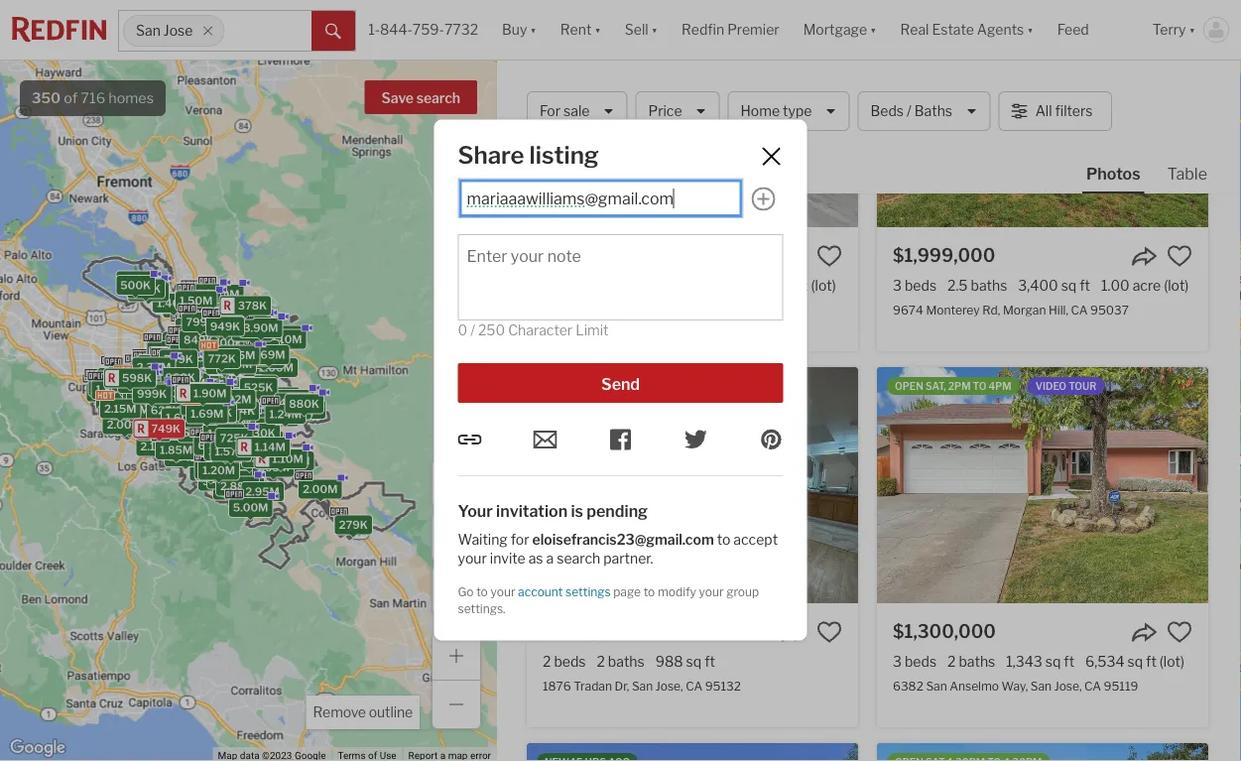 Task type: describe. For each thing, give the bounding box(es) containing it.
945k
[[224, 407, 254, 420]]

0 vertical spatial 1.00m
[[232, 320, 265, 333]]

1 vertical spatial 990k
[[152, 371, 182, 383]]

/ for beds
[[907, 103, 912, 120]]

1 vertical spatial 1.29m
[[249, 352, 282, 365]]

4pm for $699,998
[[638, 381, 661, 393]]

tradan
[[574, 679, 612, 694]]

1.73m
[[162, 412, 194, 425]]

options button
[[432, 512, 481, 562]]

dr,
[[615, 679, 630, 694]]

699k
[[198, 439, 228, 452]]

1 vertical spatial 625k
[[151, 404, 180, 417]]

1 horizontal spatial 1.02m
[[219, 393, 252, 406]]

video
[[1036, 381, 1067, 393]]

0 horizontal spatial 899k
[[155, 392, 185, 405]]

860k
[[165, 371, 196, 384]]

save search button
[[365, 80, 478, 114]]

3 units down the 2.30m
[[134, 378, 171, 391]]

649k
[[159, 422, 189, 435]]

0
[[458, 322, 468, 339]]

0 horizontal spatial 1.95m
[[160, 437, 193, 450]]

4pm for $1,300,000
[[989, 381, 1012, 393]]

video tour
[[1036, 381, 1097, 393]]

google image
[[5, 736, 70, 761]]

1 vertical spatial 989k
[[249, 434, 279, 447]]

ft for $1,999,000
[[1080, 277, 1091, 294]]

homes
[[664, 80, 738, 107]]

1.59m
[[160, 428, 193, 440]]

1.79m
[[179, 418, 211, 431]]

2.88m
[[220, 480, 255, 493]]

1.53m
[[113, 419, 146, 432]]

750k
[[245, 379, 274, 391]]

0 vertical spatial 990k
[[238, 327, 268, 340]]

772k
[[208, 353, 236, 365]]

to for go to your account settings
[[477, 586, 488, 600]]

715k
[[138, 388, 165, 401]]

tour
[[1069, 381, 1097, 393]]

map region
[[0, 27, 631, 761]]

photos
[[1087, 164, 1141, 183]]

1 vertical spatial 1.25m
[[235, 426, 267, 439]]

0 vertical spatial 625k
[[174, 347, 204, 360]]

796k
[[200, 441, 229, 454]]

sat, for $1,300,000
[[926, 381, 947, 393]]

map
[[447, 596, 467, 608]]

1pm
[[598, 381, 620, 393]]

1 vertical spatial 975k
[[176, 388, 205, 401]]

0 vertical spatial 430k
[[216, 372, 247, 385]]

1 horizontal spatial 2 units
[[211, 409, 247, 422]]

0 horizontal spatial 660k
[[160, 381, 191, 394]]

for
[[540, 103, 561, 120]]

1,343 sq ft
[[1007, 654, 1075, 671]]

0 horizontal spatial 499k
[[113, 369, 143, 382]]

3 units up 819k
[[133, 366, 170, 379]]

2.19m
[[160, 425, 192, 438]]

0 vertical spatial 899k
[[209, 344, 239, 357]]

2 horizontal spatial jose,
[[1055, 679, 1083, 694]]

waiting for eloisefrancis23@gmail.com
[[458, 532, 714, 549]]

1.43m
[[183, 391, 216, 404]]

470k
[[227, 432, 256, 445]]

share listing element
[[458, 141, 735, 170]]

insights
[[1052, 86, 1112, 106]]

rd,
[[983, 303, 1001, 317]]

market insights link
[[994, 65, 1112, 108]]

0 vertical spatial 1.02m
[[132, 285, 165, 298]]

1 horizontal spatial 499k
[[279, 397, 309, 409]]

1.34m
[[193, 307, 226, 320]]

Email Address email field
[[467, 189, 735, 209]]

0 horizontal spatial homes
[[108, 89, 154, 107]]

0 horizontal spatial 620k
[[182, 426, 212, 439]]

980k
[[220, 323, 250, 336]]

888k
[[203, 319, 233, 332]]

character
[[508, 322, 573, 339]]

1 vertical spatial 1.33m
[[288, 403, 320, 416]]

0 vertical spatial 2.50m
[[180, 377, 215, 390]]

sq for $1,300,000
[[1046, 654, 1062, 671]]

san right dr,
[[632, 679, 653, 694]]

favorite button checkbox for $1,288,000
[[817, 244, 843, 270]]

1 horizontal spatial 1.33m
[[249, 450, 282, 463]]

95119
[[1105, 679, 1139, 694]]

for inside "share listing" dialog
[[511, 532, 530, 549]]

save search
[[382, 90, 461, 107]]

1 vertical spatial 349k
[[212, 410, 241, 423]]

1.57m
[[215, 445, 247, 458]]

440k
[[205, 395, 236, 407]]

outline
[[369, 704, 413, 721]]

send button
[[458, 364, 784, 404]]

968k
[[176, 338, 206, 350]]

1.91m
[[163, 443, 194, 456]]

0 vertical spatial 1.24m
[[269, 408, 302, 421]]

1 vertical spatial 2.15m
[[104, 402, 137, 415]]

eloisefrancis23@gmail.com
[[533, 532, 714, 549]]

535k
[[198, 443, 228, 456]]

378k
[[238, 299, 267, 312]]

send
[[602, 375, 640, 394]]

2 vertical spatial 625k
[[184, 426, 214, 439]]

1 vertical spatial 2.29m
[[226, 474, 260, 487]]

0 horizontal spatial 2 units
[[167, 302, 204, 315]]

1876
[[543, 679, 572, 694]]

825k
[[160, 297, 189, 310]]

1 horizontal spatial 1.65m
[[257, 461, 290, 474]]

0 vertical spatial 2.15m
[[127, 385, 159, 398]]

of
[[64, 89, 78, 107]]

6,534 sq ft (lot) for $1,288,000
[[737, 277, 837, 294]]

baths for $1,300,000
[[959, 654, 996, 671]]

redfin premier button
[[670, 0, 792, 60]]

1.49m
[[225, 419, 258, 432]]

1 vertical spatial 1.63m
[[142, 439, 174, 452]]

baths for $699,998
[[608, 654, 645, 671]]

716 inside 716 homes • sort : newest
[[527, 159, 552, 176]]

Enter your note text field
[[467, 246, 775, 311]]

type
[[783, 103, 812, 120]]

2.30m
[[137, 361, 171, 374]]

1-844-759-7732
[[368, 21, 479, 38]]

2.5 baths
[[948, 277, 1008, 294]]

0 vertical spatial 999k
[[137, 387, 167, 400]]

partner.
[[604, 551, 654, 568]]

1 vertical spatial 1.00m
[[198, 335, 232, 348]]

limit
[[576, 322, 609, 339]]

save
[[382, 90, 414, 107]]

photo of 9674 monterey rd, morgan hill, ca 95037 image
[[878, 0, 1209, 228]]

remove outline button
[[306, 696, 420, 730]]

all filters
[[1036, 103, 1093, 120]]

300k
[[180, 322, 210, 335]]

2 baths for $699,998
[[597, 654, 645, 671]]

photo of 6382 san anselmo way, san jose, ca 95119 image
[[878, 368, 1209, 604]]

0 vertical spatial 716
[[81, 89, 105, 107]]

ca left the 'homes'
[[628, 80, 660, 107]]

1 horizontal spatial 1.63m
[[184, 420, 216, 433]]

0 vertical spatial 989k
[[121, 274, 151, 287]]

730k
[[230, 378, 260, 391]]

2 vertical spatial 1.29m
[[184, 397, 216, 410]]

589k
[[280, 393, 310, 406]]

favorite button checkbox for $1,999,000
[[1167, 244, 1193, 270]]

525k
[[244, 381, 273, 394]]

1 vertical spatial 999k
[[204, 410, 234, 423]]

716 homes • sort : newest
[[527, 159, 710, 177]]

/ for 0
[[471, 322, 475, 339]]

page to modify your group settings.
[[458, 586, 760, 617]]

group
[[727, 586, 760, 600]]

1 vertical spatial 1.35m
[[232, 427, 264, 440]]

3.18m
[[164, 388, 196, 400]]

newest
[[659, 159, 710, 176]]

submit search image
[[326, 24, 342, 39]]

6382 san anselmo way, san jose, ca 95119
[[893, 679, 1139, 694]]

425k
[[217, 328, 247, 341]]

(lot) for $1,300,000
[[1160, 654, 1185, 671]]

photo of 1876 tradan dr, san jose, ca 95132 image
[[527, 368, 859, 604]]

1.14m
[[255, 441, 286, 454]]

996k
[[256, 443, 286, 456]]

beds for $1,300,000
[[905, 654, 937, 671]]

beds for $1,999,000
[[905, 277, 937, 294]]

sq for $699,998
[[687, 654, 702, 671]]

3.26m
[[148, 421, 182, 434]]

to inside to accept your invite as a search partner.
[[717, 532, 731, 549]]

redfin premier
[[682, 21, 780, 38]]

search inside button
[[417, 90, 461, 107]]

market insights |
[[994, 86, 1132, 106]]

1 vertical spatial 749k
[[184, 441, 214, 454]]

sq for $1,999,000
[[1062, 277, 1077, 294]]

1 horizontal spatial 859k
[[237, 340, 267, 353]]

9 units
[[185, 388, 222, 401]]

0 vertical spatial 1.29m
[[224, 317, 256, 330]]

500k
[[120, 279, 151, 292]]

favorite button image for $1,288,000
[[817, 244, 843, 270]]

6,534 for $1,288,000
[[737, 277, 777, 294]]

table button
[[1164, 163, 1212, 192]]

260k
[[201, 406, 231, 419]]

3 beds for $1,300,000
[[893, 654, 937, 671]]

2 vertical spatial 990k
[[225, 481, 256, 494]]

1 horizontal spatial 660k
[[216, 371, 246, 384]]

2.90m
[[178, 389, 213, 402]]

to for $1,300,000
[[973, 381, 987, 393]]

0 vertical spatial 1.25m
[[138, 369, 170, 382]]

1 horizontal spatial 620k
[[242, 438, 272, 451]]

1 vertical spatial 850k
[[216, 413, 247, 426]]

262k
[[237, 383, 266, 396]]

0 vertical spatial 975k
[[207, 340, 236, 353]]

to for page to modify your group settings.
[[644, 586, 656, 600]]

0 vertical spatial 3.20m
[[260, 411, 295, 423]]



Task type: vqa. For each thing, say whether or not it's contained in the screenshot.
"Baths" button
no



Task type: locate. For each thing, give the bounding box(es) containing it.
sat, left '1pm'
[[576, 381, 596, 393]]

2 sat, from the left
[[926, 381, 947, 393]]

to
[[717, 532, 731, 549], [477, 586, 488, 600], [644, 586, 656, 600]]

to left accept
[[717, 532, 731, 549]]

1.63m down "306k"
[[184, 420, 216, 433]]

photo of 1702 prudence way, san jose, ca 95116 image
[[527, 744, 859, 761]]

all filters button
[[999, 91, 1113, 131]]

3.90m
[[243, 322, 278, 334]]

2 vertical spatial 1.25m
[[199, 463, 232, 476]]

0 horizontal spatial 716
[[81, 89, 105, 107]]

homes inside 716 homes • sort : newest
[[555, 159, 600, 176]]

beds for $699,998
[[554, 654, 586, 671]]

(lot) for $1,288,000
[[812, 277, 837, 294]]

2 horizontal spatial to
[[717, 532, 731, 549]]

0 horizontal spatial 859k
[[202, 402, 232, 415]]

430k
[[216, 372, 247, 385], [246, 427, 276, 440]]

0 horizontal spatial search
[[417, 90, 461, 107]]

filters
[[1056, 103, 1093, 120]]

1.89m up the "649k"
[[161, 405, 194, 418]]

ca down 988 sq ft
[[686, 679, 703, 694]]

0 vertical spatial 2 units
[[167, 302, 204, 315]]

1.35m
[[171, 386, 203, 399], [232, 427, 264, 440]]

1 horizontal spatial jose,
[[656, 679, 684, 694]]

for sale button
[[527, 91, 628, 131]]

0 horizontal spatial 975k
[[176, 388, 205, 401]]

0 vertical spatial 2.29m
[[111, 413, 145, 426]]

2.50m up the "649k"
[[161, 406, 196, 419]]

2.20m
[[93, 380, 127, 393], [131, 386, 165, 398], [173, 387, 207, 400], [194, 465, 228, 478]]

4pm right the '2pm'
[[989, 381, 1012, 393]]

favorite button image
[[817, 244, 843, 270], [1167, 244, 1193, 270], [1167, 620, 1193, 646]]

2 baths for $1,300,000
[[948, 654, 996, 671]]

beds up 9674 on the top of the page
[[905, 277, 937, 294]]

3 beds up 6382
[[893, 654, 937, 671]]

•
[[609, 160, 614, 177]]

1 vertical spatial 499k
[[279, 397, 309, 409]]

1 horizontal spatial 1.35m
[[232, 427, 264, 440]]

2 horizontal spatial 1.25m
[[235, 426, 267, 439]]

1 horizontal spatial for
[[742, 80, 773, 107]]

0 horizontal spatial 1.33m
[[159, 371, 192, 384]]

to for $699,998
[[622, 381, 636, 393]]

0 horizontal spatial 4pm
[[638, 381, 661, 393]]

0 vertical spatial 850k
[[178, 352, 208, 364]]

san left jose
[[136, 22, 161, 39]]

0 horizontal spatial 989k
[[121, 274, 151, 287]]

3 beds for $1,999,000
[[893, 277, 937, 294]]

your up settings.
[[491, 586, 516, 600]]

0 horizontal spatial your
[[458, 551, 487, 568]]

your inside page to modify your group settings.
[[699, 586, 724, 600]]

2 vertical spatial 1.33m
[[249, 450, 282, 463]]

baths up rd, at top
[[971, 277, 1008, 294]]

716 right share
[[527, 159, 552, 176]]

0 vertical spatial 1.35m
[[171, 386, 203, 399]]

1 horizontal spatial 1.25m
[[199, 463, 232, 476]]

premier
[[728, 21, 780, 38]]

open for $1,300,000
[[895, 381, 924, 393]]

1.24m down 589k
[[269, 408, 302, 421]]

1.19m
[[211, 318, 242, 331]]

jose, down 1,343 sq ft
[[1055, 679, 1083, 694]]

for left sale on the top of the page
[[742, 80, 773, 107]]

2 baths up 'anselmo'
[[948, 654, 996, 671]]

1.13m
[[247, 344, 277, 357]]

1 vertical spatial 3.20m
[[203, 475, 237, 488]]

search inside to accept your invite as a search partner.
[[557, 551, 601, 568]]

None search field
[[225, 11, 312, 51]]

photos button
[[1083, 163, 1164, 194]]

baths for $1,999,000
[[971, 277, 1008, 294]]

1 vertical spatial 1.24m
[[247, 442, 280, 455]]

618k
[[205, 313, 233, 326]]

689k
[[208, 339, 238, 352]]

jose, down 988
[[656, 679, 684, 694]]

0 vertical spatial 749k
[[151, 422, 181, 435]]

1 vertical spatial 2.39m
[[172, 377, 206, 389]]

845k
[[281, 404, 311, 417]]

547k
[[224, 398, 253, 411]]

acre
[[1133, 277, 1162, 294]]

|
[[1120, 86, 1124, 106]]

3.50m
[[158, 359, 193, 372]]

1.63m
[[184, 420, 216, 433], [142, 439, 174, 452]]

4pm right '1pm'
[[638, 381, 661, 393]]

0 horizontal spatial 190k
[[191, 394, 219, 407]]

2 horizontal spatial your
[[699, 586, 724, 600]]

go to your account settings
[[458, 586, 611, 600]]

favorite button image for $1,300,000
[[1167, 620, 1193, 646]]

2 3 beds from the top
[[893, 654, 937, 671]]

1 vertical spatial 190k
[[226, 413, 254, 425]]

1 horizontal spatial search
[[557, 551, 601, 568]]

your inside to accept your invite as a search partner.
[[458, 551, 487, 568]]

1 horizontal spatial 2.29m
[[226, 474, 260, 487]]

2 open from the left
[[895, 381, 924, 393]]

990k
[[238, 327, 268, 340], [152, 371, 182, 383], [225, 481, 256, 494]]

1 vertical spatial 899k
[[155, 392, 185, 405]]

open sat, 2pm to 4pm
[[895, 381, 1012, 393]]

san
[[136, 22, 161, 39], [527, 80, 567, 107], [632, 679, 653, 694], [927, 679, 948, 694], [1031, 679, 1052, 694]]

san up listing
[[527, 80, 567, 107]]

370k
[[131, 282, 161, 295]]

0 horizontal spatial 2.29m
[[111, 413, 145, 426]]

share listing dialog
[[434, 120, 808, 641]]

invite
[[490, 551, 526, 568]]

1 horizontal spatial 989k
[[249, 434, 279, 447]]

favorite button checkbox
[[817, 244, 843, 270], [1167, 244, 1193, 270], [817, 620, 843, 646], [1167, 620, 1193, 646]]

ft for $1,300,000
[[1065, 654, 1075, 671]]

/ inside button
[[907, 103, 912, 120]]

open left '1pm'
[[545, 381, 574, 393]]

2.39m
[[142, 358, 176, 371], [172, 377, 206, 389]]

your left group
[[699, 586, 724, 600]]

1 3 beds from the top
[[893, 277, 937, 294]]

9
[[185, 388, 192, 401]]

3.20m down 1.57m
[[203, 475, 237, 488]]

1 vertical spatial 2.50m
[[161, 406, 196, 419]]

market
[[994, 86, 1048, 106]]

4.30m
[[102, 376, 137, 389]]

0 horizontal spatial /
[[471, 322, 475, 339]]

your down waiting
[[458, 551, 487, 568]]

0 horizontal spatial 749k
[[151, 422, 181, 435]]

homes
[[108, 89, 154, 107], [555, 159, 600, 176]]

2 baths up dr,
[[597, 654, 645, 671]]

1 4pm from the left
[[638, 381, 661, 393]]

1 vertical spatial 1.65m
[[257, 461, 290, 474]]

3.20m down 589k
[[260, 411, 295, 423]]

940k
[[155, 346, 185, 359]]

to inside page to modify your group settings.
[[644, 586, 656, 600]]

jose, right for
[[571, 80, 623, 107]]

pending
[[587, 502, 648, 521]]

1 horizontal spatial 1.95m
[[195, 308, 228, 321]]

4pm
[[638, 381, 661, 393], [989, 381, 1012, 393]]

2 to from the left
[[973, 381, 987, 393]]

your
[[458, 502, 493, 521]]

598k
[[122, 372, 152, 385]]

2 4pm from the left
[[989, 381, 1012, 393]]

305k
[[212, 323, 242, 336]]

716 right of
[[81, 89, 105, 107]]

1.63m down 575k
[[142, 439, 174, 452]]

/ right 0
[[471, 322, 475, 339]]

page
[[614, 586, 641, 600]]

1.85m
[[160, 444, 193, 457]]

0 vertical spatial 1.65m
[[177, 391, 210, 404]]

2.50m up 1.43m
[[180, 377, 215, 390]]

2 2 baths from the left
[[948, 654, 996, 671]]

399k
[[179, 325, 209, 338]]

6,534 for $1,300,000
[[1086, 654, 1125, 671]]

716
[[81, 89, 105, 107], [527, 159, 552, 176]]

/ right beds
[[907, 103, 912, 120]]

for
[[742, 80, 773, 107], [511, 532, 530, 549]]

for up invite
[[511, 532, 530, 549]]

map button
[[432, 566, 481, 616]]

1.24m down 1.09m
[[247, 442, 280, 455]]

price button
[[636, 91, 720, 131]]

open left the '2pm'
[[895, 381, 924, 393]]

feed
[[1058, 21, 1090, 38]]

1 2 baths from the left
[[597, 654, 645, 671]]

0 horizontal spatial 1.25m
[[138, 369, 170, 382]]

feed button
[[1046, 0, 1141, 60]]

your invitation is pending
[[458, 502, 648, 521]]

1 horizontal spatial to
[[644, 586, 656, 600]]

1 horizontal spatial to
[[973, 381, 987, 393]]

1 vertical spatial 6,534 sq ft (lot)
[[1086, 654, 1185, 671]]

sale
[[564, 103, 590, 120]]

3,400 sq ft
[[1019, 277, 1091, 294]]

to right page
[[644, 586, 656, 600]]

baths
[[915, 103, 953, 120]]

sat, left the '2pm'
[[926, 381, 947, 393]]

1 horizontal spatial /
[[907, 103, 912, 120]]

0 horizontal spatial 1.65m
[[177, 391, 210, 404]]

jose
[[164, 22, 193, 39]]

$1,999,000
[[893, 245, 996, 267]]

your for invite
[[458, 551, 487, 568]]

329k
[[196, 396, 225, 409]]

0 vertical spatial 349k
[[196, 394, 226, 407]]

1 horizontal spatial 190k
[[226, 413, 254, 425]]

1 horizontal spatial 4pm
[[989, 381, 1012, 393]]

1 horizontal spatial 2 baths
[[948, 654, 996, 671]]

2.00m
[[259, 361, 294, 374], [133, 366, 168, 379], [102, 371, 137, 384], [169, 407, 204, 420], [165, 416, 200, 429], [164, 416, 199, 429], [107, 418, 142, 431], [144, 432, 179, 445], [203, 465, 238, 478], [303, 483, 338, 496]]

2.29m
[[111, 413, 145, 426], [226, 474, 260, 487]]

homes right of
[[108, 89, 154, 107]]

beds / baths button
[[858, 91, 991, 131]]

1 horizontal spatial 6,534 sq ft (lot)
[[1086, 654, 1185, 671]]

880k
[[289, 398, 320, 411]]

1 vertical spatial 859k
[[202, 402, 232, 415]]

1.60m
[[197, 316, 230, 329], [234, 318, 267, 330], [131, 381, 164, 394], [242, 400, 275, 413], [166, 412, 199, 424], [168, 426, 202, 439], [208, 427, 241, 440]]

0 horizontal spatial jose,
[[571, 80, 623, 107]]

0 horizontal spatial 3.20m
[[203, 475, 237, 488]]

0 vertical spatial 1.33m
[[159, 371, 192, 384]]

1 horizontal spatial 716
[[527, 159, 552, 176]]

0 vertical spatial 1.95m
[[195, 308, 228, 321]]

account
[[518, 586, 563, 600]]

ca right hill,
[[1072, 303, 1089, 317]]

749k
[[151, 422, 181, 435], [184, 441, 214, 454]]

645k
[[204, 413, 234, 426]]

1 horizontal spatial open
[[895, 381, 924, 393]]

6,534
[[737, 277, 777, 294], [1086, 654, 1125, 671]]

1 to from the left
[[622, 381, 636, 393]]

open for $699,998
[[545, 381, 574, 393]]

1 vertical spatial 430k
[[246, 427, 276, 440]]

baths up dr,
[[608, 654, 645, 671]]

/ inside "share listing" dialog
[[471, 322, 475, 339]]

0 vertical spatial 190k
[[191, 394, 219, 407]]

1.25m
[[138, 369, 170, 382], [235, 426, 267, 439], [199, 463, 232, 476]]

favorite button checkbox for $1,300,000
[[1167, 620, 1193, 646]]

1.05m
[[132, 285, 165, 297], [222, 349, 256, 362], [180, 397, 213, 410], [202, 405, 236, 418], [247, 434, 280, 447]]

1 open from the left
[[545, 381, 574, 393]]

0 horizontal spatial 2 baths
[[597, 654, 645, 671]]

1.50m
[[207, 288, 240, 301], [197, 292, 231, 305], [180, 294, 213, 307], [152, 345, 185, 357], [247, 353, 280, 365], [140, 360, 174, 373], [140, 376, 173, 389], [185, 394, 218, 407], [186, 417, 219, 430]]

1.89m up "3.66m" on the left of the page
[[126, 393, 159, 406]]

1 vertical spatial /
[[471, 322, 475, 339]]

1.89m down "1.73m"
[[171, 425, 204, 438]]

to right '1pm'
[[622, 381, 636, 393]]

your for account
[[491, 586, 516, 600]]

1 vertical spatial homes
[[555, 159, 600, 176]]

650k
[[277, 404, 307, 417]]

1.62m
[[168, 380, 201, 393]]

favorite button checkbox for $699,998
[[817, 620, 843, 646]]

beds
[[871, 103, 904, 120]]

1 vertical spatial 3 beds
[[893, 654, 937, 671]]

beds up the "1876"
[[554, 654, 586, 671]]

0 vertical spatial 6,534 sq ft (lot)
[[737, 277, 837, 294]]

949k
[[210, 320, 240, 333], [210, 345, 240, 358], [223, 351, 253, 364]]

sat, for $699,998
[[576, 381, 596, 393]]

ft for $699,998
[[705, 654, 716, 671]]

1 horizontal spatial 749k
[[184, 441, 214, 454]]

1 vertical spatial 2 units
[[211, 409, 247, 422]]

0 vertical spatial /
[[907, 103, 912, 120]]

0 vertical spatial for
[[742, 80, 773, 107]]

san down 1,343 sq ft
[[1031, 679, 1052, 694]]

1-
[[368, 21, 380, 38]]

0 vertical spatial 3 beds
[[893, 277, 937, 294]]

accept
[[734, 532, 778, 549]]

0 horizontal spatial 999k
[[137, 387, 167, 400]]

759-
[[413, 21, 445, 38]]

798k
[[151, 405, 180, 418]]

430k up 1.14m
[[246, 427, 276, 440]]

2.15m up '1.53m' at the bottom left of page
[[104, 402, 137, 415]]

1.28m
[[236, 325, 269, 338]]

monterey
[[927, 303, 981, 317]]

remove san jose image
[[202, 25, 214, 37]]

1 horizontal spatial 850k
[[216, 413, 247, 426]]

beds up 6382
[[905, 654, 937, 671]]

1.24m
[[269, 408, 302, 421], [247, 442, 280, 455]]

1 horizontal spatial homes
[[555, 159, 600, 176]]

search down waiting for eloisefrancis23@gmail.com on the bottom of the page
[[557, 551, 601, 568]]

1 sat, from the left
[[576, 381, 596, 393]]

1 horizontal spatial 3.20m
[[260, 411, 295, 423]]

0 horizontal spatial 850k
[[178, 352, 208, 364]]

baths up 'anselmo'
[[959, 654, 996, 671]]

799k
[[191, 287, 220, 300], [199, 307, 229, 320], [186, 316, 215, 329], [164, 353, 193, 366], [195, 368, 224, 381]]

:
[[653, 159, 656, 176]]

search right save
[[417, 90, 461, 107]]

3 units up 828k
[[150, 355, 187, 368]]

2.15m down '598k'
[[127, 385, 159, 398]]

0 vertical spatial 2.39m
[[142, 358, 176, 371]]

3 units up 715k
[[132, 372, 169, 385]]

3 beds up 9674 on the top of the page
[[893, 277, 937, 294]]

1 horizontal spatial 6,534
[[1086, 654, 1125, 671]]

favorite button image for $1,999,000
[[1167, 244, 1193, 270]]

2 baths
[[597, 654, 645, 671], [948, 654, 996, 671]]

ca left 95119
[[1085, 679, 1102, 694]]

1 vertical spatial 6,534
[[1086, 654, 1125, 671]]

open
[[545, 381, 574, 393], [895, 381, 924, 393]]

photo of 2314 emerald hills cir, san jose, ca 95131 image
[[878, 744, 1209, 761]]

1 vertical spatial search
[[557, 551, 601, 568]]

0 horizontal spatial 6,534
[[737, 277, 777, 294]]

1.33m
[[159, 371, 192, 384], [288, 403, 320, 416], [249, 450, 282, 463]]

430k down 385k at left
[[216, 372, 247, 385]]

0 vertical spatial homes
[[108, 89, 154, 107]]

photo of 3346 prado ln, san jose, ca 95148 image
[[527, 0, 859, 228]]

6,534 sq ft (lot) for $1,300,000
[[1086, 654, 1185, 671]]

568k
[[189, 366, 219, 378]]

favorite button image
[[817, 620, 843, 646]]

0 horizontal spatial 1.35m
[[171, 386, 203, 399]]

2.65m
[[185, 354, 219, 367]]

morgan
[[1004, 303, 1047, 317]]

0 horizontal spatial to
[[477, 586, 488, 600]]

to right go
[[477, 586, 488, 600]]

remove
[[313, 704, 366, 721]]

homes left "•"
[[555, 159, 600, 176]]

0 vertical spatial search
[[417, 90, 461, 107]]

sq
[[780, 277, 795, 294], [1062, 277, 1077, 294], [687, 654, 702, 671], [1046, 654, 1062, 671], [1128, 654, 1144, 671]]

san right 6382
[[927, 679, 948, 694]]

listing
[[530, 141, 599, 170]]

to right the '2pm'
[[973, 381, 987, 393]]



